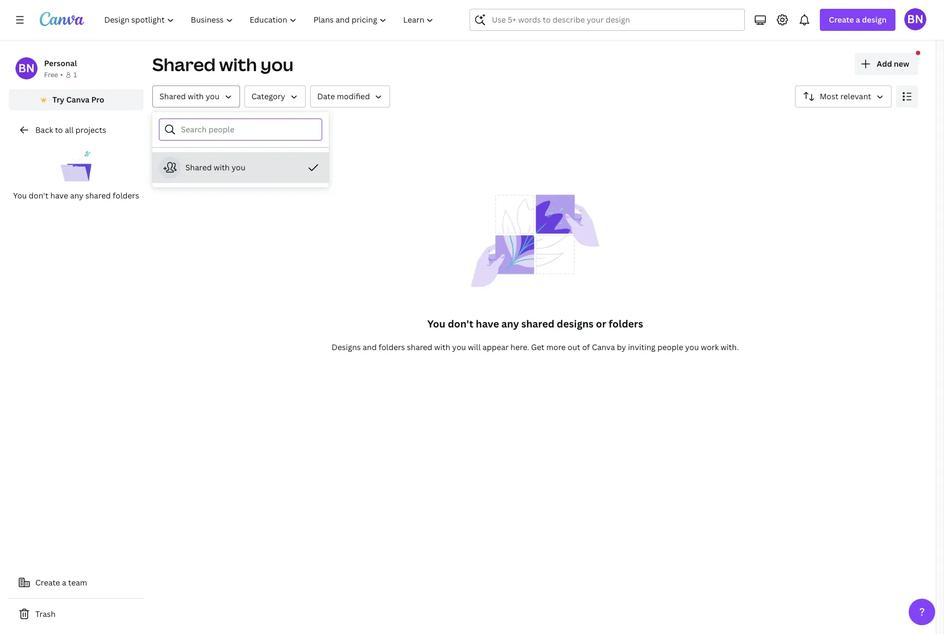 Task type: locate. For each thing, give the bounding box(es) containing it.
0 vertical spatial canva
[[66, 94, 90, 105]]

1 vertical spatial shared
[[522, 317, 555, 331]]

1 vertical spatial have
[[476, 317, 499, 331]]

most
[[820, 91, 839, 102]]

you down search people search box
[[232, 162, 246, 173]]

1 horizontal spatial any
[[502, 317, 519, 331]]

of
[[583, 342, 590, 353]]

0 vertical spatial shared
[[85, 190, 111, 201]]

you left work
[[686, 342, 699, 353]]

more
[[547, 342, 566, 353]]

a inside "dropdown button"
[[856, 14, 861, 25]]

canva right of
[[592, 342, 615, 353]]

a left team
[[62, 578, 66, 589]]

you don't have any shared designs or folders
[[428, 317, 644, 331]]

add new
[[877, 59, 910, 69]]

have
[[50, 190, 68, 201], [476, 317, 499, 331]]

1 horizontal spatial a
[[856, 14, 861, 25]]

None search field
[[470, 9, 746, 31]]

with.
[[721, 342, 739, 353]]

0 vertical spatial create
[[830, 14, 855, 25]]

you for you don't have any shared designs or folders
[[428, 317, 446, 331]]

a inside button
[[62, 578, 66, 589]]

inviting
[[628, 342, 656, 353]]

a
[[856, 14, 861, 25], [62, 578, 66, 589]]

1 vertical spatial you
[[428, 317, 446, 331]]

0 vertical spatial you
[[13, 190, 27, 201]]

0 horizontal spatial have
[[50, 190, 68, 201]]

2 horizontal spatial shared
[[522, 317, 555, 331]]

folders
[[113, 190, 139, 201], [609, 317, 644, 331], [379, 342, 405, 353]]

with
[[219, 52, 257, 76], [188, 91, 204, 102], [214, 162, 230, 173], [435, 342, 451, 353]]

with inside the owner button
[[188, 91, 204, 102]]

0 horizontal spatial create
[[35, 578, 60, 589]]

0 horizontal spatial you
[[13, 190, 27, 201]]

0 vertical spatial have
[[50, 190, 68, 201]]

get
[[531, 342, 545, 353]]

shared with you button
[[152, 152, 329, 183]]

Owner button
[[152, 86, 240, 108]]

shared inside button
[[186, 162, 212, 173]]

2 vertical spatial folders
[[379, 342, 405, 353]]

0 horizontal spatial any
[[70, 190, 84, 201]]

shared with you
[[152, 52, 294, 76], [160, 91, 220, 102], [186, 162, 246, 173]]

have for you don't have any shared designs or folders
[[476, 317, 499, 331]]

1 vertical spatial any
[[502, 317, 519, 331]]

don't for you don't have any shared designs or folders
[[448, 317, 474, 331]]

2 vertical spatial shared
[[186, 162, 212, 173]]

have for you don't have any shared folders
[[50, 190, 68, 201]]

you
[[13, 190, 27, 201], [428, 317, 446, 331]]

0 horizontal spatial folders
[[113, 190, 139, 201]]

personal
[[44, 58, 77, 68]]

1 horizontal spatial you
[[428, 317, 446, 331]]

1 vertical spatial a
[[62, 578, 66, 589]]

create inside create a design "dropdown button"
[[830, 14, 855, 25]]

0 horizontal spatial don't
[[29, 190, 49, 201]]

0 vertical spatial any
[[70, 190, 84, 201]]

1 horizontal spatial canva
[[592, 342, 615, 353]]

ben nelson image
[[905, 8, 927, 30], [905, 8, 927, 30], [15, 57, 38, 80]]

trash link
[[9, 604, 144, 626]]

create left team
[[35, 578, 60, 589]]

any for designs
[[502, 317, 519, 331]]

create a design button
[[821, 9, 896, 31]]

create left design
[[830, 14, 855, 25]]

1 vertical spatial shared with you
[[160, 91, 220, 102]]

shared for folders
[[85, 190, 111, 201]]

shared
[[152, 52, 216, 76], [160, 91, 186, 102], [186, 162, 212, 173]]

to
[[55, 125, 63, 135]]

don't for you don't have any shared folders
[[29, 190, 49, 201]]

0 vertical spatial a
[[856, 14, 861, 25]]

any
[[70, 190, 84, 201], [502, 317, 519, 331]]

a for design
[[856, 14, 861, 25]]

you
[[261, 52, 294, 76], [206, 91, 220, 102], [232, 162, 246, 173], [453, 342, 466, 353], [686, 342, 699, 353]]

canva inside button
[[66, 94, 90, 105]]

1 vertical spatial don't
[[448, 317, 474, 331]]

don't
[[29, 190, 49, 201], [448, 317, 474, 331]]

you left will
[[453, 342, 466, 353]]

you up category button
[[261, 52, 294, 76]]

new
[[895, 59, 910, 69]]

a left design
[[856, 14, 861, 25]]

try
[[52, 94, 64, 105]]

0 horizontal spatial shared
[[85, 190, 111, 201]]

and
[[363, 342, 377, 353]]

0 horizontal spatial canva
[[66, 94, 90, 105]]

designs and folders shared with you will appear here. get more out of canva by inviting people you work with.
[[332, 342, 739, 353]]

Search people search field
[[181, 119, 315, 140]]

1 vertical spatial shared
[[160, 91, 186, 102]]

shared with you option
[[152, 152, 329, 183]]

modified
[[337, 91, 370, 102]]

projects
[[76, 125, 106, 135]]

1 vertical spatial create
[[35, 578, 60, 589]]

top level navigation element
[[97, 9, 444, 31]]

appear
[[483, 342, 509, 353]]

by
[[617, 342, 627, 353]]

you don't have any shared folders
[[13, 190, 139, 201]]

0 vertical spatial don't
[[29, 190, 49, 201]]

you up search people search box
[[206, 91, 220, 102]]

1 horizontal spatial shared
[[407, 342, 433, 353]]

1 vertical spatial folders
[[609, 317, 644, 331]]

relevant
[[841, 91, 872, 102]]

1 horizontal spatial create
[[830, 14, 855, 25]]

2 vertical spatial shared with you
[[186, 162, 246, 173]]

1 horizontal spatial have
[[476, 317, 499, 331]]

0 vertical spatial shared with you
[[152, 52, 294, 76]]

2 horizontal spatial folders
[[609, 317, 644, 331]]

create inside create a team button
[[35, 578, 60, 589]]

1 horizontal spatial don't
[[448, 317, 474, 331]]

canva right the try
[[66, 94, 90, 105]]

create
[[830, 14, 855, 25], [35, 578, 60, 589]]

create a team
[[35, 578, 87, 589]]

0 horizontal spatial a
[[62, 578, 66, 589]]

date modified
[[317, 91, 370, 102]]

canva
[[66, 94, 90, 105], [592, 342, 615, 353]]

2 vertical spatial shared
[[407, 342, 433, 353]]

free
[[44, 70, 58, 80]]

shared
[[85, 190, 111, 201], [522, 317, 555, 331], [407, 342, 433, 353]]



Task type: vqa. For each thing, say whether or not it's contained in the screenshot.
Free • at the left top
yes



Task type: describe. For each thing, give the bounding box(es) containing it.
will
[[468, 342, 481, 353]]

ben nelson image for ben nelson element
[[15, 57, 38, 80]]

you inside button
[[232, 162, 246, 173]]

free •
[[44, 70, 63, 80]]

ben nelson element
[[15, 57, 38, 80]]

with inside button
[[214, 162, 230, 173]]

here.
[[511, 342, 530, 353]]

most relevant
[[820, 91, 872, 102]]

0 vertical spatial folders
[[113, 190, 139, 201]]

Sort by button
[[796, 86, 892, 108]]

create for create a design
[[830, 14, 855, 25]]

pro
[[91, 94, 104, 105]]

team
[[68, 578, 87, 589]]

or
[[596, 317, 607, 331]]

any for folders
[[70, 190, 84, 201]]

•
[[60, 70, 63, 80]]

date
[[317, 91, 335, 102]]

all
[[65, 125, 74, 135]]

1 vertical spatial canva
[[592, 342, 615, 353]]

try canva pro button
[[9, 89, 144, 110]]

a for team
[[62, 578, 66, 589]]

Category button
[[244, 86, 306, 108]]

create a design
[[830, 14, 887, 25]]

shared with you inside the owner button
[[160, 91, 220, 102]]

1 horizontal spatial folders
[[379, 342, 405, 353]]

designs
[[332, 342, 361, 353]]

category
[[252, 91, 285, 102]]

shared inside the owner button
[[160, 91, 186, 102]]

add new button
[[855, 53, 919, 75]]

out
[[568, 342, 581, 353]]

shared for designs
[[522, 317, 555, 331]]

1
[[73, 70, 77, 80]]

create for create a team
[[35, 578, 60, 589]]

ben nelson image for bn popup button
[[905, 8, 927, 30]]

you inside the owner button
[[206, 91, 220, 102]]

back to all projects
[[35, 125, 106, 135]]

people
[[658, 342, 684, 353]]

designs
[[557, 317, 594, 331]]

work
[[701, 342, 719, 353]]

add
[[877, 59, 893, 69]]

back
[[35, 125, 53, 135]]

Search search field
[[492, 9, 724, 30]]

create a team button
[[9, 573, 144, 595]]

shared with you inside button
[[186, 162, 246, 173]]

you for you don't have any shared folders
[[13, 190, 27, 201]]

0 vertical spatial shared
[[152, 52, 216, 76]]

design
[[863, 14, 887, 25]]

back to all projects link
[[9, 119, 144, 141]]

trash
[[35, 610, 56, 620]]

try canva pro
[[52, 94, 104, 105]]

Date modified button
[[310, 86, 391, 108]]

bn button
[[905, 8, 927, 30]]



